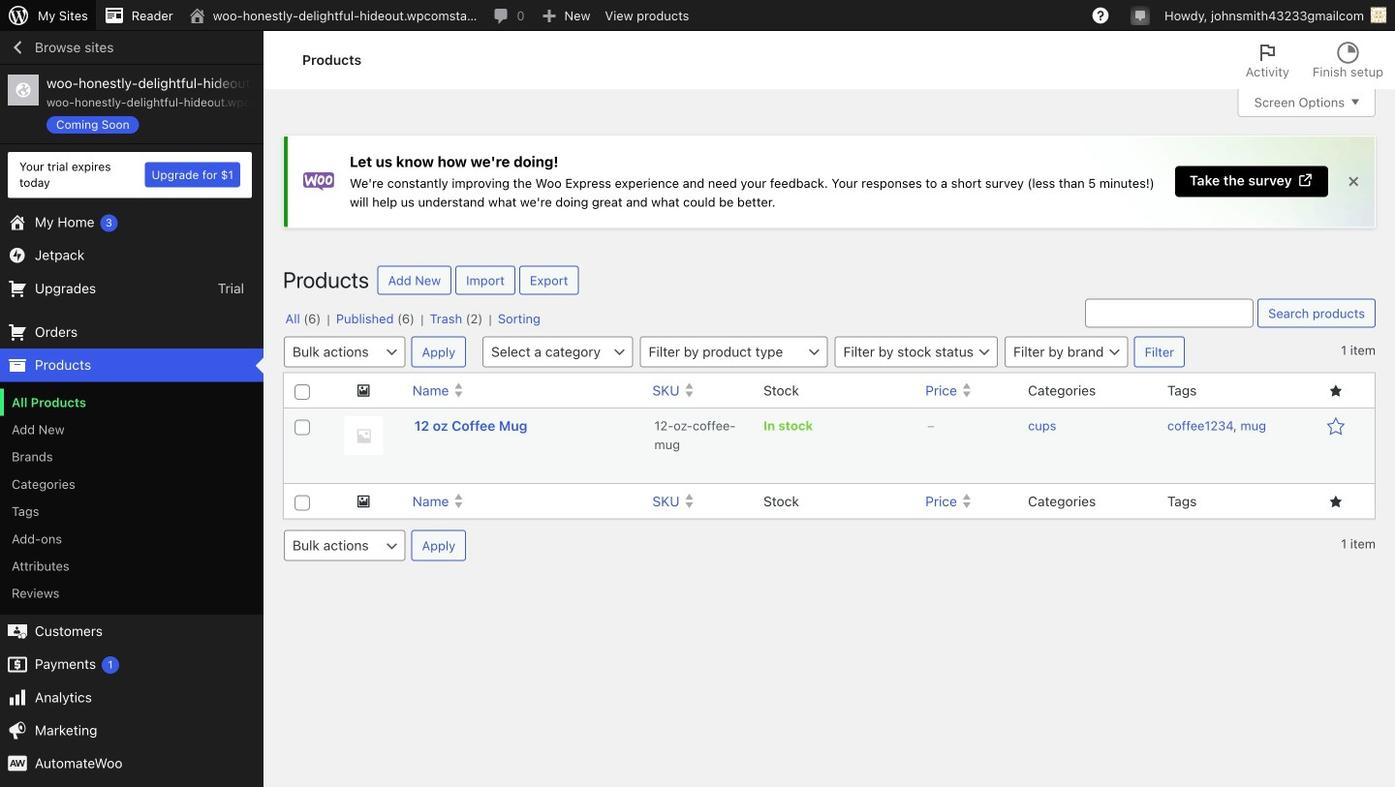 Task type: vqa. For each thing, say whether or not it's contained in the screenshot.
Toolbar Navigation
yes



Task type: locate. For each thing, give the bounding box(es) containing it.
take the survey image
[[1297, 172, 1314, 189]]

None submit
[[1258, 299, 1376, 328], [411, 336, 466, 367], [1134, 336, 1185, 367], [411, 531, 466, 562], [1258, 299, 1376, 328], [411, 336, 466, 367], [1134, 336, 1185, 367], [411, 531, 466, 562]]

tab list
[[1234, 31, 1395, 89]]

main menu navigation
[[0, 31, 264, 788]]

None checkbox
[[295, 385, 310, 400], [295, 420, 310, 436], [295, 496, 310, 511], [295, 385, 310, 400], [295, 420, 310, 436], [295, 496, 310, 511]]

None search field
[[1085, 299, 1254, 328]]

notification image
[[1133, 7, 1148, 22]]



Task type: describe. For each thing, give the bounding box(es) containing it.
toolbar navigation
[[0, 0, 1395, 35]]

placeholder image
[[344, 417, 383, 455]]



